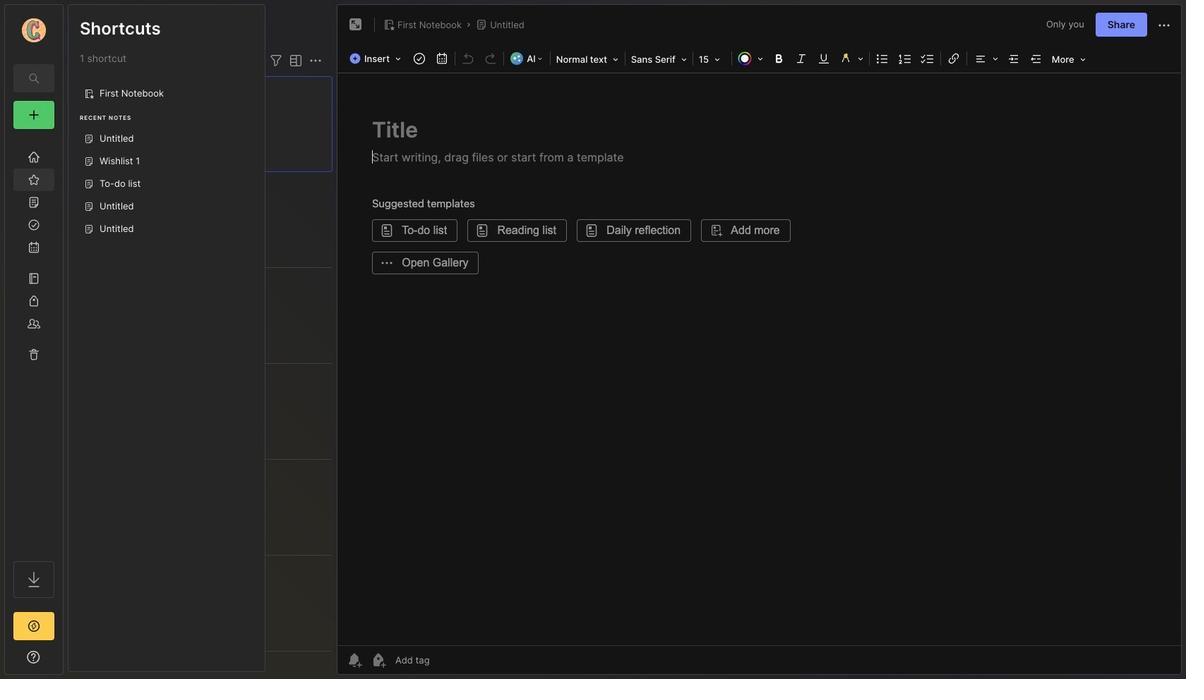 Task type: locate. For each thing, give the bounding box(es) containing it.
insert image
[[346, 49, 408, 68]]

main element
[[0, 0, 68, 680]]

checklist image
[[918, 49, 938, 68]]

upgrade image
[[25, 619, 42, 635]]

Note Editor text field
[[338, 73, 1181, 646]]

italic image
[[791, 49, 811, 68]]

calendar event image
[[432, 49, 452, 68]]

Account field
[[5, 16, 63, 44]]

task image
[[410, 49, 429, 68]]

heading level image
[[552, 49, 623, 68]]

add tag image
[[370, 652, 387, 669]]

tree
[[5, 138, 63, 549]]

click to expand image
[[62, 654, 72, 671]]

add a reminder image
[[346, 652, 363, 669]]

edit search image
[[25, 70, 42, 87]]

bold image
[[769, 49, 789, 68]]

account image
[[22, 18, 46, 42]]

alignment image
[[969, 49, 1002, 68]]



Task type: describe. For each thing, give the bounding box(es) containing it.
font color image
[[733, 49, 767, 68]]

font family image
[[627, 49, 691, 68]]

WHAT'S NEW field
[[5, 647, 63, 669]]

numbered list image
[[895, 49, 915, 68]]

bulleted list image
[[873, 49, 892, 68]]

outdent image
[[1026, 49, 1046, 68]]

note window element
[[337, 4, 1182, 676]]

underline image
[[814, 49, 834, 68]]

highlight image
[[835, 49, 868, 68]]

insert link image
[[944, 49, 964, 68]]

indent image
[[1004, 49, 1024, 68]]

home image
[[27, 150, 41, 165]]

more image
[[1048, 49, 1090, 68]]

tree inside main "element"
[[5, 138, 63, 549]]

font size image
[[695, 49, 730, 68]]

expand note image
[[347, 16, 364, 33]]



Task type: vqa. For each thing, say whether or not it's contained in the screenshot.
WATER THE PLANTS 1 cell
no



